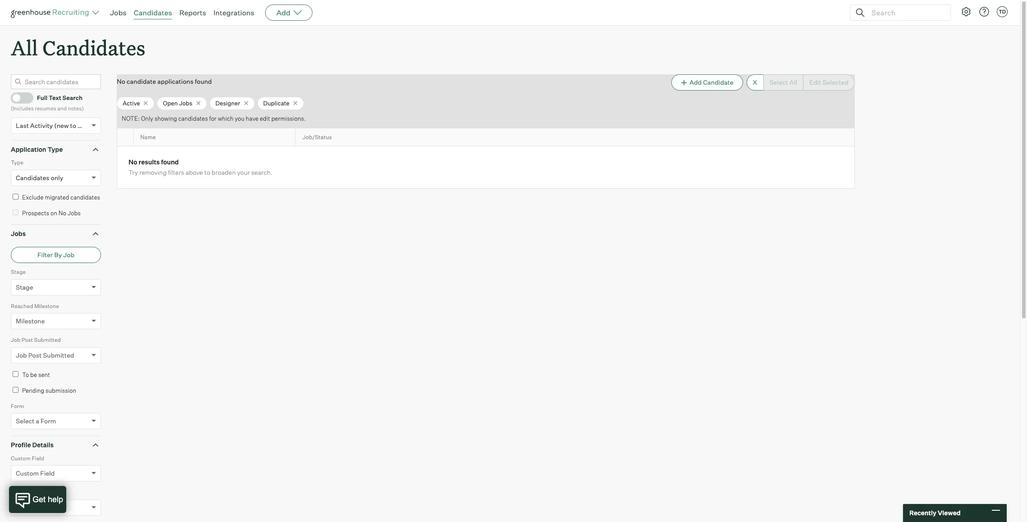 Task type: describe. For each thing, give the bounding box(es) containing it.
try
[[129, 169, 138, 177]]

application
[[11, 146, 46, 153]]

to
[[22, 372, 29, 379]]

0 vertical spatial candidate tag
[[11, 490, 48, 496]]

1 vertical spatial submitted
[[43, 352, 74, 359]]

reports link
[[179, 8, 206, 17]]

2 vertical spatial candidate
[[16, 504, 46, 512]]

0 vertical spatial type
[[48, 146, 63, 153]]

pending
[[22, 388, 44, 395]]

sent
[[38, 372, 50, 379]]

checkmark image
[[15, 94, 22, 101]]

profile
[[11, 442, 31, 449]]

1 horizontal spatial form
[[41, 418, 56, 425]]

note: only showing candidates for which you have edit permissions.
[[122, 115, 306, 122]]

no candidate applications found
[[117, 78, 212, 85]]

custom field element
[[11, 455, 101, 489]]

Exclude migrated candidates checkbox
[[13, 194, 18, 200]]

jobs link
[[110, 8, 127, 17]]

migrated
[[45, 194, 69, 201]]

edit
[[260, 115, 270, 122]]

filter by job
[[37, 251, 74, 259]]

1 vertical spatial job
[[11, 337, 20, 344]]

applications
[[157, 78, 194, 85]]

name
[[140, 134, 156, 141]]

Prospects on No Jobs checkbox
[[13, 210, 18, 216]]

To be sent checkbox
[[13, 372, 18, 377]]

showing
[[155, 115, 177, 122]]

x link
[[747, 75, 764, 91]]

jobs right on
[[68, 210, 81, 217]]

to be sent
[[22, 372, 50, 379]]

add for add candidate
[[690, 79, 702, 86]]

search.
[[251, 169, 273, 177]]

duplicate
[[263, 100, 290, 107]]

last activity (new to old)
[[16, 122, 89, 129]]

only
[[141, 115, 153, 122]]

found inside no results found try removing filters above to broaden your search.
[[161, 159, 179, 166]]

1 vertical spatial tag
[[47, 504, 59, 512]]

exclude
[[22, 194, 44, 201]]

which
[[218, 115, 234, 122]]

viewed
[[938, 510, 961, 518]]

1 vertical spatial custom
[[16, 470, 39, 478]]

last activity (new to old) option
[[16, 122, 89, 129]]

0 vertical spatial submitted
[[34, 337, 61, 344]]

open jobs
[[163, 100, 192, 107]]

add button
[[265, 5, 313, 21]]

broaden
[[212, 169, 236, 177]]

above
[[186, 169, 203, 177]]

removing
[[139, 169, 167, 177]]

form element
[[11, 402, 101, 436]]

1 vertical spatial job post submitted
[[16, 352, 74, 359]]

greenhouse recruiting image
[[11, 7, 92, 18]]

x
[[753, 79, 758, 86]]

old)
[[78, 122, 89, 129]]

0 vertical spatial candidates
[[178, 115, 208, 122]]

active
[[123, 100, 140, 107]]

td button
[[996, 5, 1010, 19]]

no for no candidate applications found
[[117, 78, 125, 85]]

stage element
[[11, 268, 101, 302]]

(new
[[54, 122, 69, 129]]

recently
[[910, 510, 937, 518]]

no results found try removing filters above to broaden your search.
[[129, 159, 273, 177]]

by
[[54, 251, 62, 259]]

job/status
[[303, 134, 332, 141]]

for
[[209, 115, 217, 122]]

last
[[16, 122, 29, 129]]

integrations
[[214, 8, 254, 17]]

1 vertical spatial candidate tag
[[16, 504, 59, 512]]

details
[[32, 442, 54, 449]]

profile details
[[11, 442, 54, 449]]

a
[[36, 418, 39, 425]]

candidate
[[127, 78, 156, 85]]

filters
[[168, 169, 184, 177]]

candidates link
[[134, 8, 172, 17]]

results
[[139, 159, 160, 166]]

integrations link
[[214, 8, 254, 17]]

0 vertical spatial field
[[32, 455, 44, 462]]

configure image
[[961, 6, 972, 17]]

1 vertical spatial candidates
[[42, 34, 145, 61]]

select a form
[[16, 418, 56, 425]]

pending submission
[[22, 388, 76, 395]]

job post submitted element
[[11, 336, 101, 370]]

0 vertical spatial custom
[[11, 455, 31, 462]]

filter by job button
[[11, 247, 101, 264]]

reached
[[11, 303, 33, 310]]

select
[[16, 418, 34, 425]]

prospects
[[22, 210, 49, 217]]

0 vertical spatial milestone
[[34, 303, 59, 310]]



Task type: locate. For each thing, give the bounding box(es) containing it.
full
[[37, 94, 47, 101]]

0 vertical spatial add
[[277, 8, 291, 17]]

1 horizontal spatial candidates
[[178, 115, 208, 122]]

candidates for candidates
[[134, 8, 172, 17]]

all
[[11, 34, 38, 61]]

text
[[49, 94, 61, 101]]

candidate tag
[[11, 490, 48, 496], [16, 504, 59, 512]]

have
[[246, 115, 259, 122]]

1 vertical spatial form
[[41, 418, 56, 425]]

submission
[[46, 388, 76, 395]]

search
[[63, 94, 83, 101]]

job post submitted
[[11, 337, 61, 344], [16, 352, 74, 359]]

type inside 'element'
[[11, 159, 23, 166]]

1 vertical spatial custom field
[[16, 470, 55, 478]]

milestone down stage 'element' in the left bottom of the page
[[34, 303, 59, 310]]

form down pending submission option
[[11, 403, 24, 410]]

to
[[70, 122, 76, 129], [204, 169, 210, 177]]

1 vertical spatial post
[[28, 352, 42, 359]]

submitted down reached milestone element at bottom
[[34, 337, 61, 344]]

found up filters
[[161, 159, 179, 166]]

candidates right jobs link
[[134, 8, 172, 17]]

1 vertical spatial field
[[40, 470, 55, 478]]

candidates down jobs link
[[42, 34, 145, 61]]

Pending submission checkbox
[[13, 388, 18, 393]]

0 horizontal spatial type
[[11, 159, 23, 166]]

jobs
[[110, 8, 127, 17], [179, 100, 192, 107], [68, 210, 81, 217], [11, 230, 26, 238]]

candidates
[[178, 115, 208, 122], [71, 194, 100, 201]]

submitted up sent
[[43, 352, 74, 359]]

found
[[195, 78, 212, 85], [161, 159, 179, 166]]

add for add
[[277, 8, 291, 17]]

job post submitted up sent
[[16, 352, 74, 359]]

candidate tag element
[[11, 489, 101, 523]]

0 horizontal spatial candidates
[[71, 194, 100, 201]]

1 vertical spatial milestone
[[16, 318, 45, 325]]

add candidate
[[690, 79, 734, 86]]

and
[[57, 105, 67, 112]]

job
[[63, 251, 74, 259], [11, 337, 20, 344], [16, 352, 27, 359]]

full text search (includes resumes and notes)
[[11, 94, 84, 112]]

milestone down reached milestone
[[16, 318, 45, 325]]

you
[[235, 115, 245, 122]]

add inside popup button
[[277, 8, 291, 17]]

(includes
[[11, 105, 34, 112]]

reached milestone
[[11, 303, 59, 310]]

submitted
[[34, 337, 61, 344], [43, 352, 74, 359]]

1 vertical spatial candidates
[[71, 194, 100, 201]]

1 horizontal spatial found
[[195, 78, 212, 85]]

to left old)
[[70, 122, 76, 129]]

0 vertical spatial custom field
[[11, 455, 44, 462]]

candidates right migrated
[[71, 194, 100, 201]]

1 vertical spatial stage
[[16, 284, 33, 291]]

1 vertical spatial no
[[129, 159, 137, 166]]

reports
[[179, 8, 206, 17]]

0 vertical spatial job
[[63, 251, 74, 259]]

candidates for candidates only
[[16, 174, 49, 182]]

designer
[[216, 100, 240, 107]]

notes)
[[68, 105, 84, 112]]

0 horizontal spatial add
[[277, 8, 291, 17]]

your
[[237, 169, 250, 177]]

candidates only option
[[16, 174, 63, 182]]

to inside no results found try removing filters above to broaden your search.
[[204, 169, 210, 177]]

custom field
[[11, 455, 44, 462], [16, 470, 55, 478]]

0 vertical spatial form
[[11, 403, 24, 410]]

to right above
[[204, 169, 210, 177]]

add candidate link
[[672, 75, 743, 91]]

2 horizontal spatial no
[[129, 159, 137, 166]]

post down reached
[[22, 337, 33, 344]]

no up try
[[129, 159, 137, 166]]

1 horizontal spatial to
[[204, 169, 210, 177]]

field
[[32, 455, 44, 462], [40, 470, 55, 478]]

type down the application
[[11, 159, 23, 166]]

open
[[163, 100, 178, 107]]

td button
[[997, 6, 1008, 17]]

no
[[117, 78, 125, 85], [129, 159, 137, 166], [59, 210, 66, 217]]

tag
[[38, 490, 48, 496], [47, 504, 59, 512]]

0 horizontal spatial no
[[59, 210, 66, 217]]

stage
[[11, 269, 26, 276], [16, 284, 33, 291]]

0 vertical spatial stage
[[11, 269, 26, 276]]

recently viewed
[[910, 510, 961, 518]]

candidates only
[[16, 174, 63, 182]]

prospects on no jobs
[[22, 210, 81, 217]]

1 vertical spatial found
[[161, 159, 179, 166]]

exclude migrated candidates
[[22, 194, 100, 201]]

0 vertical spatial tag
[[38, 490, 48, 496]]

milestone
[[34, 303, 59, 310], [16, 318, 45, 325]]

0 vertical spatial to
[[70, 122, 76, 129]]

note:
[[122, 115, 140, 122]]

0 horizontal spatial form
[[11, 403, 24, 410]]

1 horizontal spatial type
[[48, 146, 63, 153]]

custom down 'profile' at the left
[[11, 455, 31, 462]]

2 vertical spatial job
[[16, 352, 27, 359]]

candidates inside type 'element'
[[16, 174, 49, 182]]

add
[[277, 8, 291, 17], [690, 79, 702, 86]]

candidate
[[703, 79, 734, 86], [11, 490, 37, 496], [16, 504, 46, 512]]

0 vertical spatial candidate
[[703, 79, 734, 86]]

jobs left candidates link on the top of the page
[[110, 8, 127, 17]]

1 vertical spatial type
[[11, 159, 23, 166]]

application type
[[11, 146, 63, 153]]

1 vertical spatial to
[[204, 169, 210, 177]]

jobs down prospects on no jobs checkbox
[[11, 230, 26, 238]]

type element
[[11, 158, 101, 192]]

permissions.
[[272, 115, 306, 122]]

1 horizontal spatial no
[[117, 78, 125, 85]]

post
[[22, 337, 33, 344], [28, 352, 42, 359]]

reached milestone element
[[11, 302, 101, 336]]

0 vertical spatial candidates
[[134, 8, 172, 17]]

form right "a"
[[41, 418, 56, 425]]

type down last activity (new to old) option
[[48, 146, 63, 153]]

activity
[[30, 122, 53, 129]]

candidates up exclude
[[16, 174, 49, 182]]

on
[[51, 210, 57, 217]]

2 vertical spatial candidates
[[16, 174, 49, 182]]

jobs right open
[[179, 100, 192, 107]]

Search text field
[[870, 6, 943, 19]]

be
[[30, 372, 37, 379]]

all candidates
[[11, 34, 145, 61]]

candidates
[[134, 8, 172, 17], [42, 34, 145, 61], [16, 174, 49, 182]]

no left candidate
[[117, 78, 125, 85]]

0 horizontal spatial found
[[161, 159, 179, 166]]

post up "to be sent"
[[28, 352, 42, 359]]

Search candidates field
[[11, 75, 101, 89]]

0 vertical spatial found
[[195, 78, 212, 85]]

job inside button
[[63, 251, 74, 259]]

1 vertical spatial add
[[690, 79, 702, 86]]

0 vertical spatial no
[[117, 78, 125, 85]]

0 vertical spatial post
[[22, 337, 33, 344]]

form
[[11, 403, 24, 410], [41, 418, 56, 425]]

found right applications
[[195, 78, 212, 85]]

custom
[[11, 455, 31, 462], [16, 470, 39, 478]]

candidates left for
[[178, 115, 208, 122]]

2 vertical spatial no
[[59, 210, 66, 217]]

0 vertical spatial job post submitted
[[11, 337, 61, 344]]

job post submitted down reached milestone element at bottom
[[11, 337, 61, 344]]

no inside no results found try removing filters above to broaden your search.
[[129, 159, 137, 166]]

no for no results found try removing filters above to broaden your search.
[[129, 159, 137, 166]]

filter
[[37, 251, 53, 259]]

0 horizontal spatial to
[[70, 122, 76, 129]]

no right on
[[59, 210, 66, 217]]

td
[[999, 9, 1006, 15]]

custom down profile details
[[16, 470, 39, 478]]

1 horizontal spatial add
[[690, 79, 702, 86]]

resumes
[[35, 105, 56, 112]]

1 vertical spatial candidate
[[11, 490, 37, 496]]

only
[[51, 174, 63, 182]]



Task type: vqa. For each thing, say whether or not it's contained in the screenshot.
Offers
no



